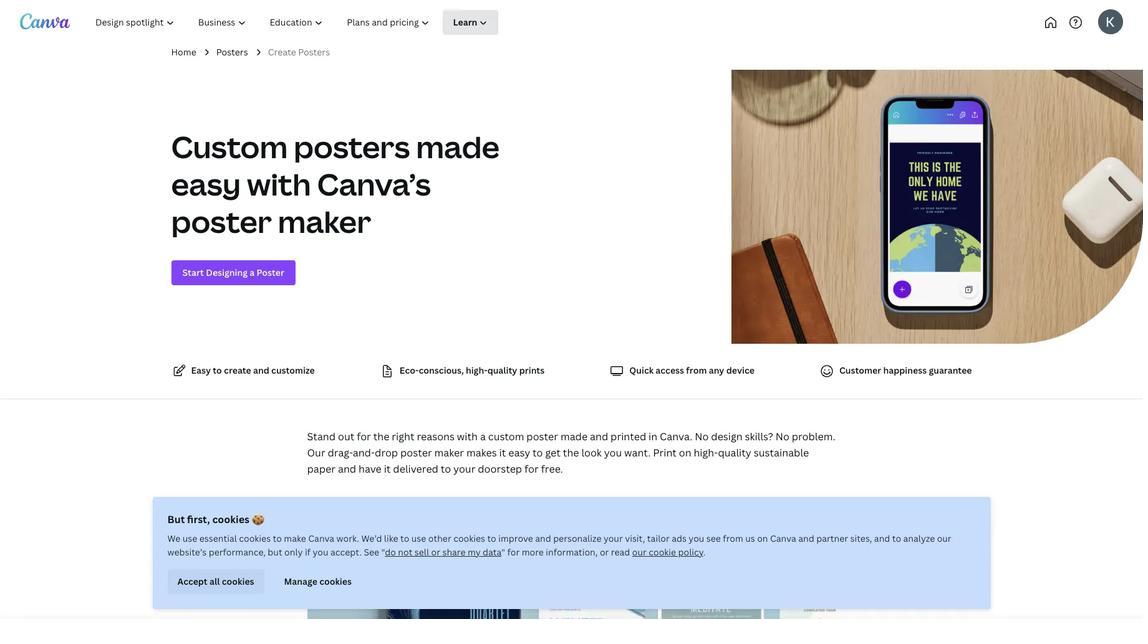Task type: describe. For each thing, give the bounding box(es) containing it.
to left get
[[533, 446, 543, 460]]

create
[[268, 46, 296, 58]]

made inside stand out for the right reasons with a custom poster made and printed in canva. no design skills? no problem. our drag-and-drop poster maker makes it easy to get the look you want. print on high-quality sustainable paper and have it delivered to your doorstep for free.
[[561, 431, 588, 444]]

work.
[[336, 533, 359, 545]]

0 horizontal spatial quality
[[487, 365, 517, 377]]

look
[[581, 446, 602, 460]]

to up 'but'
[[273, 533, 282, 545]]

but first, cookies 🍪
[[167, 513, 264, 527]]

only
[[284, 547, 303, 559]]

0 horizontal spatial it
[[384, 462, 391, 476]]

makes
[[466, 446, 497, 460]]

paper
[[307, 462, 336, 476]]

to right like
[[400, 533, 409, 545]]

customize
[[271, 365, 315, 377]]

stand
[[307, 431, 336, 444]]

custom
[[171, 127, 288, 167]]

accept all cookies button
[[167, 570, 264, 595]]

design
[[711, 431, 743, 444]]

maker inside custom posters made easy with canva's poster maker
[[278, 202, 371, 242]]

delivered
[[393, 462, 438, 476]]

1 vertical spatial our
[[632, 547, 647, 559]]

2 or from the left
[[600, 547, 609, 559]]

cookies inside 'button'
[[319, 576, 352, 588]]

0 horizontal spatial the
[[373, 431, 389, 444]]

create
[[224, 365, 251, 377]]

1 use from the left
[[183, 533, 197, 545]]

.
[[703, 547, 706, 559]]

canva.
[[660, 431, 692, 444]]

right
[[392, 431, 414, 444]]

canva's
[[317, 164, 431, 205]]

in
[[649, 431, 657, 444]]

a
[[480, 431, 486, 444]]

top level navigation element
[[85, 10, 541, 35]]

posters link
[[216, 46, 248, 59]]

create posters
[[268, 46, 330, 58]]

1 horizontal spatial poster
[[400, 446, 432, 460]]

easy
[[191, 365, 211, 377]]

conscious,
[[419, 365, 464, 377]]

1 vertical spatial for
[[524, 462, 539, 476]]

get
[[545, 446, 561, 460]]

2 no from the left
[[776, 431, 789, 444]]

cookie
[[649, 547, 676, 559]]

reasons
[[417, 431, 455, 444]]

easy inside custom posters made easy with canva's poster maker
[[171, 164, 241, 205]]

2 vertical spatial for
[[507, 547, 520, 559]]

any
[[709, 365, 724, 377]]

you inside stand out for the right reasons with a custom poster made and printed in canva. no design skills? no problem. our drag-and-drop poster maker makes it easy to get the look you want. print on high-quality sustainable paper and have it delivered to your doorstep for free.
[[604, 446, 622, 460]]

home link
[[171, 46, 196, 59]]

policy
[[678, 547, 703, 559]]

do
[[385, 547, 396, 559]]

more
[[522, 547, 544, 559]]

poster inside custom posters made easy with canva's poster maker
[[171, 202, 272, 242]]

do not sell or share my data " for more information, or read our cookie policy .
[[385, 547, 706, 559]]

to left analyze
[[892, 533, 901, 545]]

problem.
[[792, 431, 835, 444]]

sustainable
[[754, 446, 809, 460]]

easy inside stand out for the right reasons with a custom poster made and printed in canva. no design skills? no problem. our drag-and-drop poster maker makes it easy to get the look you want. print on high-quality sustainable paper and have it delivered to your doorstep for free.
[[508, 446, 530, 460]]

2 use from the left
[[411, 533, 426, 545]]

customer happiness guarantee
[[839, 365, 972, 377]]

easy to create and customize
[[191, 365, 315, 377]]

like
[[384, 533, 398, 545]]

to right delivered
[[441, 462, 451, 476]]

data
[[483, 547, 501, 559]]

your inside stand out for the right reasons with a custom poster made and printed in canva. no design skills? no problem. our drag-and-drop poster maker makes it easy to get the look you want. print on high-quality sustainable paper and have it delivered to your doorstep for free.
[[453, 462, 475, 476]]

but
[[268, 547, 282, 559]]

my
[[468, 547, 481, 559]]

poster image
[[307, 498, 836, 620]]

if
[[305, 547, 311, 559]]

our cookie policy link
[[632, 547, 703, 559]]

printed
[[611, 431, 646, 444]]

tailor
[[647, 533, 670, 545]]

want.
[[624, 446, 651, 460]]

" inside we use essential cookies to make canva work. we'd like to use other cookies to improve and personalize your visit, tailor ads you see from us on canva and partner sites, and to analyze our website's performance, but only if you accept. see "
[[381, 547, 385, 559]]

1 horizontal spatial the
[[563, 446, 579, 460]]

custom
[[488, 431, 524, 444]]

our inside we use essential cookies to make canva work. we'd like to use other cookies to improve and personalize your visit, tailor ads you see from us on canva and partner sites, and to analyze our website's performance, but only if you accept. see "
[[937, 533, 951, 545]]

manage cookies button
[[274, 570, 362, 595]]

information,
[[546, 547, 598, 559]]

and right sites,
[[874, 533, 890, 545]]

analyze
[[903, 533, 935, 545]]

essential
[[199, 533, 237, 545]]

happiness
[[883, 365, 927, 377]]

partner
[[816, 533, 848, 545]]

drop
[[375, 446, 398, 460]]

performance,
[[209, 547, 266, 559]]

accept all cookies
[[177, 576, 254, 588]]

free.
[[541, 462, 563, 476]]

your inside we use essential cookies to make canva work. we'd like to use other cookies to improve and personalize your visit, tailor ads you see from us on canva and partner sites, and to analyze our website's performance, but only if you accept. see "
[[604, 533, 623, 545]]

2 posters from the left
[[298, 46, 330, 58]]

1 or from the left
[[431, 547, 440, 559]]

2 horizontal spatial you
[[689, 533, 704, 545]]

improve
[[498, 533, 533, 545]]

and left partner
[[798, 533, 814, 545]]

website's
[[167, 547, 207, 559]]

we use essential cookies to make canva work. we'd like to use other cookies to improve and personalize your visit, tailor ads you see from us on canva and partner sites, and to analyze our website's performance, but only if you accept. see "
[[167, 533, 951, 559]]



Task type: locate. For each thing, give the bounding box(es) containing it.
you right the look
[[604, 446, 622, 460]]

quality down design
[[718, 446, 751, 460]]

0 vertical spatial it
[[499, 446, 506, 460]]

high- right 'conscious,'
[[466, 365, 487, 377]]

access
[[656, 365, 684, 377]]

1 horizontal spatial it
[[499, 446, 506, 460]]

quick
[[629, 365, 654, 377]]

high- down design
[[694, 446, 718, 460]]

prints
[[519, 365, 545, 377]]

1 horizontal spatial maker
[[434, 446, 464, 460]]

1 vertical spatial from
[[723, 533, 743, 545]]

with
[[247, 164, 311, 205], [457, 431, 478, 444]]

to right easy
[[213, 365, 222, 377]]

for up and-
[[357, 431, 371, 444]]

we'd
[[361, 533, 382, 545]]

1 posters from the left
[[216, 46, 248, 58]]

the up drop on the left bottom
[[373, 431, 389, 444]]

1 horizontal spatial quality
[[718, 446, 751, 460]]

1 vertical spatial the
[[563, 446, 579, 460]]

posters
[[216, 46, 248, 58], [298, 46, 330, 58]]

2 vertical spatial poster
[[400, 446, 432, 460]]

stand out for the right reasons with a custom poster made and printed in canva. no design skills? no problem. our drag-and-drop poster maker makes it easy to get the look you want. print on high-quality sustainable paper and have it delivered to your doorstep for free.
[[307, 431, 835, 476]]

but
[[167, 513, 185, 527]]

cookies up my
[[453, 533, 485, 545]]

from left the us at bottom
[[723, 533, 743, 545]]

0 vertical spatial the
[[373, 431, 389, 444]]

poster
[[171, 202, 272, 242], [527, 431, 558, 444], [400, 446, 432, 460]]

0 horizontal spatial high-
[[466, 365, 487, 377]]

and up do not sell or share my data " for more information, or read our cookie policy .
[[535, 533, 551, 545]]

1 horizontal spatial with
[[457, 431, 478, 444]]

cookies inside button
[[222, 576, 254, 588]]

0 horizontal spatial your
[[453, 462, 475, 476]]

high-
[[466, 365, 487, 377], [694, 446, 718, 460]]

2 canva from the left
[[770, 533, 796, 545]]

0 horizontal spatial maker
[[278, 202, 371, 242]]

you right if on the bottom of page
[[313, 547, 328, 559]]

and down drag-
[[338, 462, 356, 476]]

1 vertical spatial made
[[561, 431, 588, 444]]

doorstep
[[478, 462, 522, 476]]

cookies up essential
[[212, 513, 249, 527]]

0 horizontal spatial from
[[686, 365, 707, 377]]

see
[[364, 547, 379, 559]]

1 horizontal spatial our
[[937, 533, 951, 545]]

1 horizontal spatial easy
[[508, 446, 530, 460]]

your up read
[[604, 533, 623, 545]]

on right the us at bottom
[[757, 533, 768, 545]]

canva
[[308, 533, 334, 545], [770, 533, 796, 545]]

sell
[[415, 547, 429, 559]]

your down makes
[[453, 462, 475, 476]]

1 horizontal spatial you
[[604, 446, 622, 460]]

1 vertical spatial it
[[384, 462, 391, 476]]

custom posters made easy with canva's poster maker
[[171, 127, 500, 242]]

share
[[442, 547, 466, 559]]

posters
[[294, 127, 410, 167]]

and up the look
[[590, 431, 608, 444]]

from inside we use essential cookies to make canva work. we'd like to use other cookies to improve and personalize your visit, tailor ads you see from us on canva and partner sites, and to analyze our website's performance, but only if you accept. see "
[[723, 533, 743, 545]]

no left design
[[695, 431, 709, 444]]

2 " from the left
[[501, 547, 505, 559]]

0 vertical spatial your
[[453, 462, 475, 476]]

cookies down "accept."
[[319, 576, 352, 588]]

1 horizontal spatial no
[[776, 431, 789, 444]]

use up website's
[[183, 533, 197, 545]]

no up sustainable
[[776, 431, 789, 444]]

1 no from the left
[[695, 431, 709, 444]]

have
[[359, 462, 382, 476]]

we
[[167, 533, 180, 545]]

made
[[416, 127, 500, 167], [561, 431, 588, 444]]

0 horizontal spatial for
[[357, 431, 371, 444]]

manage cookies
[[284, 576, 352, 588]]

it up doorstep
[[499, 446, 506, 460]]

cookies
[[212, 513, 249, 527], [239, 533, 271, 545], [453, 533, 485, 545], [222, 576, 254, 588], [319, 576, 352, 588]]

and
[[253, 365, 269, 377], [590, 431, 608, 444], [338, 462, 356, 476], [535, 533, 551, 545], [798, 533, 814, 545], [874, 533, 890, 545]]

home
[[171, 46, 196, 58]]

cookies right the all at the bottom left of the page
[[222, 576, 254, 588]]

0 horizontal spatial poster
[[171, 202, 272, 242]]

you
[[604, 446, 622, 460], [689, 533, 704, 545], [313, 547, 328, 559]]

device
[[726, 365, 754, 377]]

maker inside stand out for the right reasons with a custom poster made and printed in canva. no design skills? no problem. our drag-and-drop poster maker makes it easy to get the look you want. print on high-quality sustainable paper and have it delivered to your doorstep for free.
[[434, 446, 464, 460]]

1 horizontal spatial your
[[604, 533, 623, 545]]

our
[[937, 533, 951, 545], [632, 547, 647, 559]]

1 horizontal spatial made
[[561, 431, 588, 444]]

and-
[[353, 446, 375, 460]]

from left any
[[686, 365, 707, 377]]

it down drop on the left bottom
[[384, 462, 391, 476]]

0 horizontal spatial with
[[247, 164, 311, 205]]

1 horizontal spatial or
[[600, 547, 609, 559]]

our
[[307, 446, 325, 460]]

manage
[[284, 576, 317, 588]]

maker
[[278, 202, 371, 242], [434, 446, 464, 460]]

1 horizontal spatial "
[[501, 547, 505, 559]]

see
[[706, 533, 721, 545]]

0 vertical spatial made
[[416, 127, 500, 167]]

on inside we use essential cookies to make canva work. we'd like to use other cookies to improve and personalize your visit, tailor ads you see from us on canva and partner sites, and to analyze our website's performance, but only if you accept. see "
[[757, 533, 768, 545]]

1 vertical spatial your
[[604, 533, 623, 545]]

0 vertical spatial our
[[937, 533, 951, 545]]

0 horizontal spatial you
[[313, 547, 328, 559]]

0 vertical spatial easy
[[171, 164, 241, 205]]

all
[[210, 576, 220, 588]]

no
[[695, 431, 709, 444], [776, 431, 789, 444]]

skills?
[[745, 431, 773, 444]]

our down visit,
[[632, 547, 647, 559]]

for left free.
[[524, 462, 539, 476]]

cookies down the 🍪
[[239, 533, 271, 545]]

not
[[398, 547, 412, 559]]

🍪
[[252, 513, 264, 527]]

quality
[[487, 365, 517, 377], [718, 446, 751, 460]]

0 horizontal spatial made
[[416, 127, 500, 167]]

quick access from any device
[[629, 365, 754, 377]]

1 vertical spatial maker
[[434, 446, 464, 460]]

make
[[284, 533, 306, 545]]

guarantee
[[929, 365, 972, 377]]

1 horizontal spatial from
[[723, 533, 743, 545]]

with inside custom posters made easy with canva's poster maker
[[247, 164, 311, 205]]

1 vertical spatial you
[[689, 533, 704, 545]]

1 vertical spatial on
[[757, 533, 768, 545]]

2 horizontal spatial poster
[[527, 431, 558, 444]]

with inside stand out for the right reasons with a custom poster made and printed in canva. no design skills? no problem. our drag-and-drop poster maker makes it easy to get the look you want. print on high-quality sustainable paper and have it delivered to your doorstep for free.
[[457, 431, 478, 444]]

canva up if on the bottom of page
[[308, 533, 334, 545]]

our right analyze
[[937, 533, 951, 545]]

0 horizontal spatial posters
[[216, 46, 248, 58]]

first,
[[187, 513, 210, 527]]

0 horizontal spatial on
[[679, 446, 691, 460]]

for down improve
[[507, 547, 520, 559]]

0 vertical spatial you
[[604, 446, 622, 460]]

accept.
[[330, 547, 362, 559]]

1 horizontal spatial canva
[[770, 533, 796, 545]]

1 horizontal spatial for
[[507, 547, 520, 559]]

read
[[611, 547, 630, 559]]

the
[[373, 431, 389, 444], [563, 446, 579, 460]]

use up sell
[[411, 533, 426, 545]]

us
[[745, 533, 755, 545]]

out
[[338, 431, 354, 444]]

1 canva from the left
[[308, 533, 334, 545]]

0 horizontal spatial "
[[381, 547, 385, 559]]

print
[[653, 446, 677, 460]]

quality inside stand out for the right reasons with a custom poster made and printed in canva. no design skills? no problem. our drag-and-drop poster maker makes it easy to get the look you want. print on high-quality sustainable paper and have it delivered to your doorstep for free.
[[718, 446, 751, 460]]

1 vertical spatial high-
[[694, 446, 718, 460]]

do not sell or share my data link
[[385, 547, 501, 559]]

drag-
[[328, 446, 353, 460]]

or left read
[[600, 547, 609, 559]]

0 vertical spatial high-
[[466, 365, 487, 377]]

1 " from the left
[[381, 547, 385, 559]]

accept
[[177, 576, 207, 588]]

from
[[686, 365, 707, 377], [723, 533, 743, 545]]

2 vertical spatial you
[[313, 547, 328, 559]]

on inside stand out for the right reasons with a custom poster made and printed in canva. no design skills? no problem. our drag-and-drop poster maker makes it easy to get the look you want. print on high-quality sustainable paper and have it delivered to your doorstep for free.
[[679, 446, 691, 460]]

0 vertical spatial poster
[[171, 202, 272, 242]]

the right get
[[563, 446, 579, 460]]

1 horizontal spatial use
[[411, 533, 426, 545]]

high- inside stand out for the right reasons with a custom poster made and printed in canva. no design skills? no problem. our drag-and-drop poster maker makes it easy to get the look you want. print on high-quality sustainable paper and have it delivered to your doorstep for free.
[[694, 446, 718, 460]]

"
[[381, 547, 385, 559], [501, 547, 505, 559]]

0 horizontal spatial canva
[[308, 533, 334, 545]]

" right see
[[381, 547, 385, 559]]

canva right the us at bottom
[[770, 533, 796, 545]]

1 horizontal spatial high-
[[694, 446, 718, 460]]

" down improve
[[501, 547, 505, 559]]

personalize
[[553, 533, 601, 545]]

to up data
[[487, 533, 496, 545]]

posters right the home
[[216, 46, 248, 58]]

or right sell
[[431, 547, 440, 559]]

posters down top level navigation element
[[298, 46, 330, 58]]

1 vertical spatial easy
[[508, 446, 530, 460]]

other
[[428, 533, 451, 545]]

or
[[431, 547, 440, 559], [600, 547, 609, 559]]

your
[[453, 462, 475, 476], [604, 533, 623, 545]]

for
[[357, 431, 371, 444], [524, 462, 539, 476], [507, 547, 520, 559]]

0 vertical spatial from
[[686, 365, 707, 377]]

sites,
[[850, 533, 872, 545]]

1 vertical spatial poster
[[527, 431, 558, 444]]

eco-conscious, high-quality prints
[[400, 365, 545, 377]]

0 horizontal spatial no
[[695, 431, 709, 444]]

you up policy
[[689, 533, 704, 545]]

0 vertical spatial on
[[679, 446, 691, 460]]

0 vertical spatial maker
[[278, 202, 371, 242]]

0 vertical spatial with
[[247, 164, 311, 205]]

to
[[213, 365, 222, 377], [533, 446, 543, 460], [441, 462, 451, 476], [273, 533, 282, 545], [400, 533, 409, 545], [487, 533, 496, 545], [892, 533, 901, 545]]

0 vertical spatial for
[[357, 431, 371, 444]]

2 horizontal spatial for
[[524, 462, 539, 476]]

on down the canva.
[[679, 446, 691, 460]]

quality left prints
[[487, 365, 517, 377]]

customer
[[839, 365, 881, 377]]

0 horizontal spatial easy
[[171, 164, 241, 205]]

0 horizontal spatial or
[[431, 547, 440, 559]]

made inside custom posters made easy with canva's poster maker
[[416, 127, 500, 167]]

visit,
[[625, 533, 645, 545]]

1 horizontal spatial on
[[757, 533, 768, 545]]

0 horizontal spatial our
[[632, 547, 647, 559]]

easy
[[171, 164, 241, 205], [508, 446, 530, 460]]

and right create
[[253, 365, 269, 377]]

1 vertical spatial quality
[[718, 446, 751, 460]]

eco-
[[400, 365, 419, 377]]

0 horizontal spatial use
[[183, 533, 197, 545]]

1 horizontal spatial posters
[[298, 46, 330, 58]]

1 vertical spatial with
[[457, 431, 478, 444]]

0 vertical spatial quality
[[487, 365, 517, 377]]

it
[[499, 446, 506, 460], [384, 462, 391, 476]]



Task type: vqa. For each thing, say whether or not it's contained in the screenshot.
Upgrade
no



